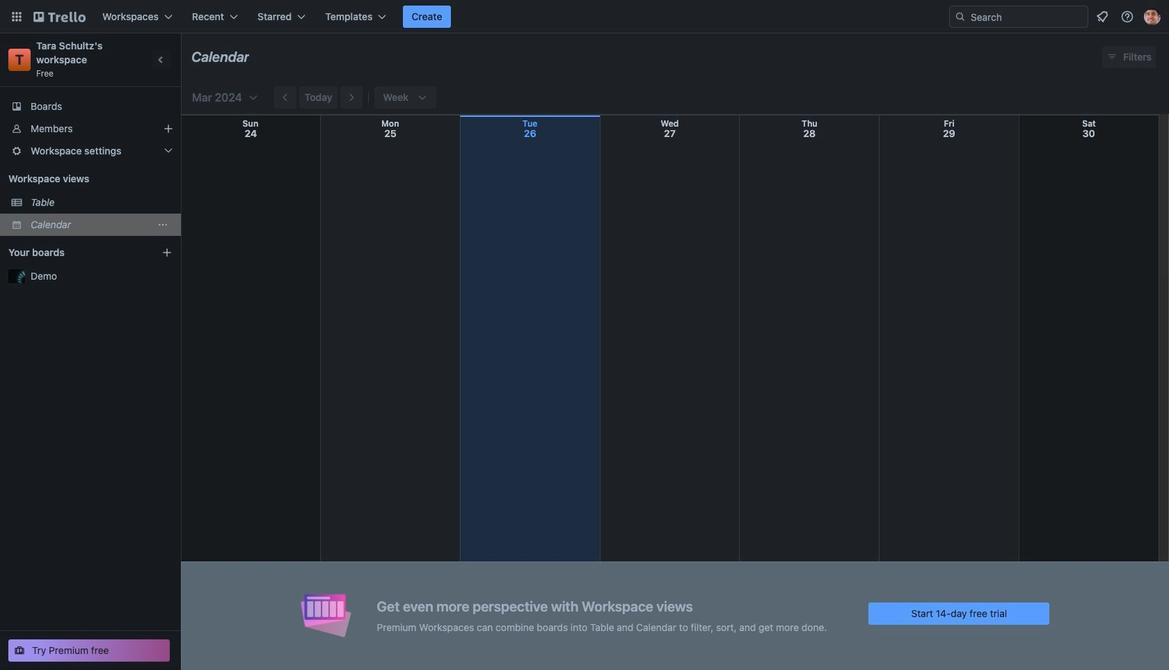 Task type: locate. For each thing, give the bounding box(es) containing it.
primary element
[[0, 0, 1170, 33]]

None text field
[[191, 44, 250, 70]]

add board image
[[162, 247, 173, 258]]

search image
[[955, 11, 966, 22]]



Task type: vqa. For each thing, say whether or not it's contained in the screenshot.
Search field
yes



Task type: describe. For each thing, give the bounding box(es) containing it.
workspace actions menu image
[[157, 219, 168, 230]]

Search field
[[950, 6, 1089, 28]]

your boards with 1 items element
[[8, 244, 141, 261]]

james peterson (jamespeterson93) image
[[1144, 8, 1161, 25]]

workspace navigation collapse icon image
[[152, 50, 171, 70]]

open information menu image
[[1121, 10, 1135, 24]]

0 notifications image
[[1094, 8, 1111, 25]]

back to home image
[[33, 6, 86, 28]]



